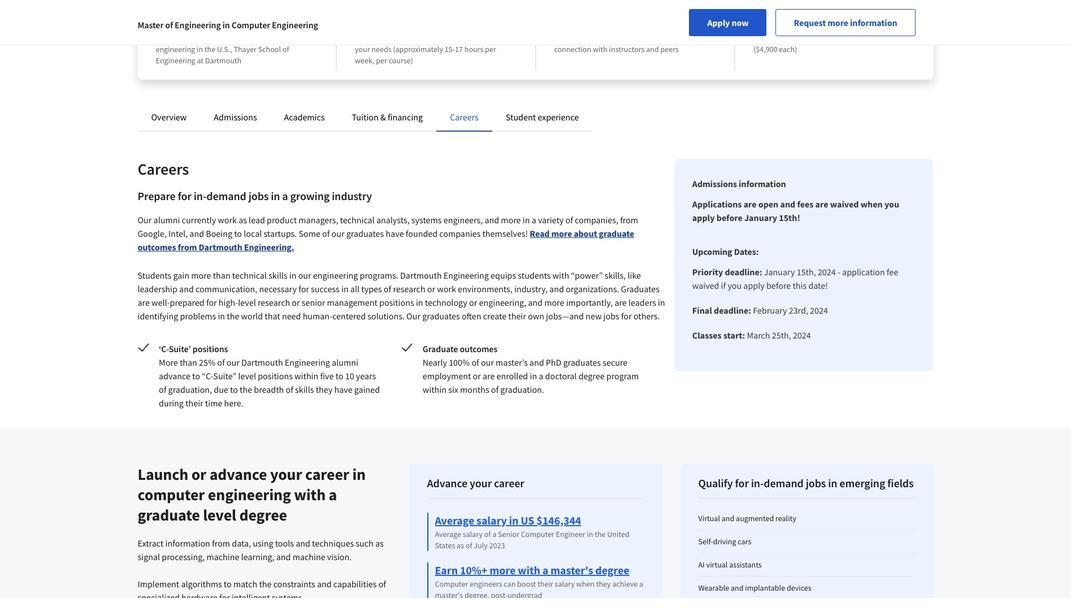 Task type: describe. For each thing, give the bounding box(es) containing it.
and right industry, on the top
[[550, 283, 564, 295]]

0 vertical spatial research
[[393, 283, 425, 295]]

as inside our alumni currently work as lead product managers, technical analysts, systems engineers, and more in a variety of companies, from google, intel, and boeing to local startups. some of our graduates have founded companies themselves!
[[239, 214, 247, 226]]

now
[[732, 17, 749, 28]]

or up often
[[469, 297, 477, 308]]

date!
[[809, 280, 828, 291]]

are left leaders
[[615, 297, 627, 308]]

for right the qualify
[[735, 476, 749, 490]]

0 horizontal spatial per
[[376, 55, 387, 66]]

in inside "graduate outcomes nearly 100% of our master's and phd graduates secure employment or are enrolled in a doctoral degree program within six months of graduation."
[[530, 370, 537, 382]]

1 horizontal spatial positions
[[258, 370, 293, 382]]

academics link
[[284, 111, 325, 123]]

solutions.
[[368, 310, 405, 322]]

engineering inside earn an ivy league degree from one of the first professional schools of engineering in the u.s., thayer school of engineering at dartmouth
[[156, 44, 195, 54]]

1 vertical spatial positions
[[193, 343, 228, 354]]

and up own
[[528, 297, 543, 308]]

january inside applications are open and fees are waived when you apply before january 15th!
[[744, 212, 777, 223]]

deadline: for priority
[[725, 266, 762, 278]]

launch
[[138, 464, 188, 484]]

skills,
[[605, 270, 626, 281]]

average salary in us $146,344 link
[[435, 513, 581, 527]]

program inside "graduate outcomes nearly 100% of our master's and phd graduates secure employment or are enrolled in a doctoral degree program within six months of graduation."
[[606, 370, 639, 382]]

our inside students gain more than technical skills in our engineering programs. dartmouth engineering equips students with "power" skills, like leadership and communication, necessary for success in all types of research or work environments, industry, and organizations. graduates are well-prepared for high-level research or senior management positions in technology or engineering, and more importantly, are leaders in identifying problems in the world that need human-centered solutions. our graduates often create their own jobs—and new jobs for others.
[[407, 310, 421, 322]]

and up prepared
[[179, 283, 194, 295]]

1 machine from the left
[[207, 551, 239, 562]]

wearable
[[698, 583, 729, 593]]

they inside earn 10%+ more with a master's degree computer engineers can boost their salary when they achieve a master's degree, post-undergrad
[[596, 579, 611, 589]]

a inside "graduate outcomes nearly 100% of our master's and phd graduates secure employment or are enrolled in a doctoral degree program within six months of graduation."
[[539, 370, 543, 382]]

with inside students gain more than technical skills in our engineering programs. dartmouth engineering equips students with "power" skills, like leadership and communication, necessary for success in all types of research or work environments, industry, and organizations. graduates are well-prepared for high-level research or senior management positions in technology or engineering, and more importantly, are leaders in identifying problems in the world that need human-centered solutions. our graduates often create their own jobs—and new jobs for others.
[[553, 270, 569, 281]]

are left open
[[744, 198, 757, 210]]

and right wearable
[[731, 583, 744, 593]]

learning,
[[241, 551, 274, 562]]

engineering,
[[479, 297, 526, 308]]

applications
[[692, 198, 742, 210]]

our inside 'c-suite' positions more than 25% of our dartmouth engineering alumni advance to "c-suite" level positions within five to 10 years of graduation, due to the breadth of skills they have gained during their time here.
[[227, 357, 240, 368]]

of inside implement algorithms to match the constraints and capabilities of specialized hardware for intelligent systems.
[[379, 578, 386, 590]]

jobs for prepare
[[249, 189, 269, 203]]

each)
[[779, 44, 797, 54]]

careers link
[[450, 111, 479, 123]]

your inside launch or advance your career in computer engineering with a graduate level degree
[[270, 464, 302, 484]]

in inside $44,100 total cost pay only for courses you enroll in per term ($4,900 each)
[[855, 33, 862, 43]]

of right 100% on the bottom of page
[[472, 357, 479, 368]]

you inside $44,100 total cost pay only for courses you enroll in per term ($4,900 each)
[[821, 33, 833, 43]]

1 horizontal spatial per
[[485, 44, 496, 54]]

within inside "graduate outcomes nearly 100% of our master's and phd graduates secure employment or are enrolled in a doctoral degree program within six months of graduation."
[[423, 384, 447, 395]]

level inside launch or advance your career in computer engineering with a graduate level degree
[[203, 505, 236, 525]]

ai virtual assistants
[[698, 560, 762, 570]]

upcoming dates:
[[692, 246, 759, 257]]

engineers,
[[444, 214, 483, 226]]

needs
[[372, 44, 391, 54]]

degree inside launch or advance your career in computer engineering with a graduate level degree
[[239, 505, 287, 525]]

to inside implement algorithms to match the constraints and capabilities of specialized hardware for intelligent systems.
[[224, 578, 232, 590]]

than inside students gain more than technical skills in our engineering programs. dartmouth engineering equips students with "power" skills, like leadership and communication, necessary for success in all types of research or work environments, industry, and organizations. graduates are well-prepared for high-level research or senior management positions in technology or engineering, and more importantly, are leaders in identifying problems in the world that need human-centered solutions. our graduates often create their own jobs—and new jobs for others.
[[213, 270, 230, 281]]

of right months
[[491, 384, 499, 395]]

vision.
[[327, 551, 352, 562]]

when inside applications are open and fees are waived when you apply before january 15th!
[[861, 198, 883, 210]]

suite'
[[169, 343, 191, 354]]

request
[[794, 17, 826, 28]]

our inside our alumni currently work as lead product managers, technical analysts, systems engineers, and more in a variety of companies, from google, intel, and boeing to local startups. some of our graduates have founded companies themselves!
[[138, 214, 152, 226]]

companies
[[439, 228, 481, 239]]

of right schools
[[293, 33, 299, 43]]

as inside average salary in us $146,344 average salary of a senior computer engineer in the united states as of july 2023
[[457, 540, 464, 551]]

world
[[241, 310, 263, 322]]

of right variety
[[566, 214, 573, 226]]

($4,900
[[754, 44, 778, 54]]

or up need
[[292, 297, 300, 308]]

to inside our alumni currently work as lead product managers, technical analysts, systems engineers, and more in a variety of companies, from google, intel, and boeing to local startups. some of our graduates have founded companies themselves!
[[234, 228, 242, 239]]

(approximately
[[393, 44, 443, 54]]

more inside the read more about graduate outcomes from dartmouth engineering.
[[551, 228, 572, 239]]

information for admissions information
[[739, 178, 786, 189]]

projects,
[[639, 33, 667, 43]]

information inside "button"
[[850, 17, 897, 28]]

breadth
[[254, 384, 284, 395]]

about
[[574, 228, 597, 239]]

application
[[842, 266, 885, 278]]

the inside students gain more than technical skills in our engineering programs. dartmouth engineering equips students with "power" skills, like leadership and communication, necessary for success in all types of research or work environments, industry, and organizations. graduates are well-prepared for high-level research or senior management positions in technology or engineering, and more importantly, are leaders in identifying problems in the world that need human-centered solutions. our graduates often create their own jobs—and new jobs for others.
[[227, 310, 239, 322]]

variety
[[538, 214, 564, 226]]

dartmouth inside earn an ivy league degree from one of the first professional schools of engineering in the u.s., thayer school of engineering at dartmouth
[[205, 55, 242, 66]]

implantable
[[745, 583, 785, 593]]

the down first
[[205, 44, 215, 54]]

within inside 'c-suite' positions more than 25% of our dartmouth engineering alumni advance to "c-suite" level positions within five to 10 years of graduation, due to the breadth of skills they have gained during their time here.
[[295, 370, 318, 382]]

more right gain
[[191, 270, 211, 281]]

1 horizontal spatial master's
[[551, 563, 593, 577]]

of up the during at the left bottom of the page
[[159, 384, 166, 395]]

for left high-
[[206, 297, 217, 308]]

0 vertical spatial salary
[[477, 513, 507, 527]]

equips
[[491, 270, 516, 281]]

admissions information
[[692, 178, 786, 189]]

degree inside "graduate outcomes nearly 100% of our master's and phd graduates secure employment or are enrolled in a doctoral degree program within six months of graduation."
[[579, 370, 605, 382]]

need
[[282, 310, 301, 322]]

for inside $44,100 total cost pay only for courses you enroll in per term ($4,900 each)
[[783, 33, 792, 43]]

jobs for qualify
[[806, 476, 826, 490]]

dartmouth inside the read more about graduate outcomes from dartmouth engineering.
[[199, 241, 242, 253]]

master's
[[496, 357, 528, 368]]

demand for qualify
[[764, 476, 804, 490]]

and down tools
[[276, 551, 291, 562]]

1 vertical spatial salary
[[463, 529, 483, 539]]

videos,
[[581, 33, 604, 43]]

100%
[[449, 357, 470, 368]]

academics
[[284, 111, 325, 123]]

graduates inside students gain more than technical skills in our engineering programs. dartmouth engineering equips students with "power" skills, like leadership and communication, necessary for success in all types of research or work environments, industry, and organizations. graduates are well-prepared for high-level research or senior management positions in technology or engineering, and more importantly, are leaders in identifying problems in the world that need human-centered solutions. our graduates often create their own jobs—and new jobs for others.
[[422, 310, 460, 322]]

engineering inside students gain more than technical skills in our engineering programs. dartmouth engineering equips students with "power" skills, like leadership and communication, necessary for success in all types of research or work environments, industry, and organizations. graduates are well-prepared for high-level research or senior management positions in technology or engineering, and more importantly, are leaders in identifying problems in the world that need human-centered solutions. our graduates often create their own jobs—and new jobs for others.
[[313, 270, 358, 281]]

using
[[253, 538, 273, 549]]

human-
[[303, 310, 332, 322]]

admissions link
[[214, 111, 257, 123]]

graduate inside the read more about graduate outcomes from dartmouth engineering.
[[599, 228, 634, 239]]

their inside students gain more than technical skills in our engineering programs. dartmouth engineering equips students with "power" skills, like leadership and communication, necessary for success in all types of research or work environments, industry, and organizations. graduates are well-prepared for high-level research or senior management positions in technology or engineering, and more importantly, are leaders in identifying problems in the world that need human-centered solutions. our graduates often create their own jobs—and new jobs for others.
[[508, 310, 526, 322]]

some
[[299, 228, 320, 239]]

for left others. at the bottom right
[[621, 310, 632, 322]]

for up senior
[[299, 283, 309, 295]]

and right tools
[[296, 538, 310, 549]]

product
[[267, 214, 297, 226]]

to left 10
[[336, 370, 343, 382]]

graduation.
[[500, 384, 544, 395]]

jobs inside students gain more than technical skills in our engineering programs. dartmouth engineering equips students with "power" skills, like leadership and communication, necessary for success in all types of research or work environments, industry, and organizations. graduates are well-prepared for high-level research or senior management positions in technology or engineering, and more importantly, are leaders in identifying problems in the world that need human-centered solutions. our graduates often create their own jobs—and new jobs for others.
[[604, 310, 619, 322]]

15th!
[[779, 212, 800, 223]]

deadline: for final
[[714, 305, 751, 316]]

phd
[[546, 357, 562, 368]]

alumni inside our alumni currently work as lead product managers, technical analysts, systems engineers, and more in a variety of companies, from google, intel, and boeing to local startups. some of our graduates have founded companies themselves!
[[154, 214, 180, 226]]

of down schools
[[283, 44, 289, 54]]

six
[[448, 384, 458, 395]]

prepare for in-demand jobs in a growing industry
[[138, 189, 372, 203]]

earn for an
[[156, 17, 178, 31]]

and up peers
[[669, 33, 682, 43]]

request more information button
[[776, 9, 916, 36]]

your inside complete the program on the schedule that suits your needs (approximately 15-17 hours per week, per course)
[[355, 44, 370, 54]]

signal
[[138, 551, 160, 562]]

1 average from the top
[[435, 513, 474, 527]]

gained
[[354, 384, 380, 395]]

degree inside earn an ivy league degree from one of the first professional schools of engineering in the u.s., thayer school of engineering at dartmouth
[[248, 17, 281, 31]]

our inside "graduate outcomes nearly 100% of our master's and phd graduates secure employment or are enrolled in a doctoral degree program within six months of graduation."
[[481, 357, 494, 368]]

senior
[[498, 529, 520, 539]]

graduate outcomes nearly 100% of our master's and phd graduates secure employment or are enrolled in a doctoral degree program within six months of graduation.
[[423, 343, 639, 395]]

1 vertical spatial master's
[[435, 590, 463, 598]]

the inside 'c-suite' positions more than 25% of our dartmouth engineering alumni advance to "c-suite" level positions within five to 10 years of graduation, due to the breadth of skills they have gained during their time here.
[[240, 384, 252, 395]]

apply
[[707, 17, 730, 28]]

such
[[356, 538, 374, 549]]

and right virtual on the right bottom
[[722, 513, 734, 523]]

of right one
[[189, 33, 195, 43]]

"c-
[[202, 370, 213, 382]]

nearly
[[423, 357, 447, 368]]

january inside january 15th, 2024 - application fee waived if you apply before this date!
[[764, 266, 795, 278]]

success
[[311, 283, 340, 295]]

suits
[[500, 33, 516, 43]]

0 horizontal spatial computer
[[232, 19, 270, 31]]

apply now
[[707, 17, 749, 28]]

are right fees
[[815, 198, 828, 210]]

level inside 'c-suite' positions more than 25% of our dartmouth engineering alumni advance to "c-suite" level positions within five to 10 years of graduation, due to the breadth of skills they have gained during their time here.
[[238, 370, 256, 382]]

read more about graduate outcomes from dartmouth engineering.
[[138, 228, 634, 253]]

analysts,
[[376, 214, 410, 226]]

and down projects,
[[646, 44, 659, 54]]

earn for 10%+
[[435, 563, 458, 577]]

10
[[345, 370, 354, 382]]

managers,
[[299, 214, 338, 226]]

with inside lecture videos, hands-on projects, and connection with instructors and peers
[[593, 44, 608, 54]]

for inside implement algorithms to match the constraints and capabilities of specialized hardware for intelligent systems.
[[219, 592, 230, 598]]

enroll
[[834, 33, 854, 43]]

and up themselves!
[[485, 214, 499, 226]]

qualify for in-demand jobs in emerging fields
[[698, 476, 914, 490]]

currently
[[182, 214, 216, 226]]

&
[[380, 111, 386, 123]]

apply for january
[[744, 280, 765, 291]]

to right due
[[230, 384, 238, 395]]

well-
[[152, 297, 170, 308]]

15th,
[[797, 266, 816, 278]]

instructors
[[609, 44, 645, 54]]

devices
[[787, 583, 812, 593]]

25th,
[[772, 330, 791, 341]]

of inside students gain more than technical skills in our engineering programs. dartmouth engineering equips students with "power" skills, like leadership and communication, necessary for success in all types of research or work environments, industry, and organizations. graduates are well-prepared for high-level research or senior management positions in technology or engineering, and more importantly, are leaders in identifying problems in the world that need human-centered solutions. our graduates often create their own jobs—and new jobs for others.
[[384, 283, 391, 295]]

of up from
[[165, 19, 173, 31]]

"power"
[[571, 270, 603, 281]]

student experience
[[506, 111, 579, 123]]

read more about graduate outcomes from dartmouth engineering. link
[[138, 228, 634, 253]]

you for fee
[[728, 280, 742, 291]]

engineering inside launch or advance your career in computer engineering with a graduate level degree
[[208, 484, 291, 505]]

level inside students gain more than technical skills in our engineering programs. dartmouth engineering equips students with "power" skills, like leadership and communication, necessary for success in all types of research or work environments, industry, and organizations. graduates are well-prepared for high-level research or senior management positions in technology or engineering, and more importantly, are leaders in identifying problems in the world that need human-centered solutions. our graduates often create their own jobs—and new jobs for others.
[[238, 297, 256, 308]]

and inside applications are open and fees are waived when you apply before january 15th!
[[780, 198, 796, 210]]

overview link
[[151, 111, 187, 123]]

have for founded
[[386, 228, 404, 239]]

engineering inside students gain more than technical skills in our engineering programs. dartmouth engineering equips students with "power" skills, like leadership and communication, necessary for success in all types of research or work environments, industry, and organizations. graduates are well-prepared for high-level research or senior management positions in technology or engineering, and more importantly, are leaders in identifying problems in the world that need human-centered solutions. our graduates often create their own jobs—and new jobs for others.
[[444, 270, 489, 281]]

the up 15-
[[441, 33, 452, 43]]

salary inside earn 10%+ more with a master's degree computer engineers can boost their salary when they achieve a master's degree, post-undergrad
[[555, 579, 575, 589]]

tuition
[[352, 111, 379, 123]]

of right breadth
[[286, 384, 293, 395]]

more inside earn 10%+ more with a master's degree computer engineers can boost their salary when they achieve a master's degree, post-undergrad
[[490, 563, 516, 577]]

2024 for classes start: march 25th, 2024
[[793, 330, 811, 341]]

17
[[455, 44, 463, 54]]

high-
[[219, 297, 238, 308]]

work inside students gain more than technical skills in our engineering programs. dartmouth engineering equips students with "power" skills, like leadership and communication, necessary for success in all types of research or work environments, industry, and organizations. graduates are well-prepared for high-level research or senior management positions in technology or engineering, and more importantly, are leaders in identifying problems in the world that need human-centered solutions. our graduates often create their own jobs—and new jobs for others.
[[437, 283, 456, 295]]

of left july
[[466, 540, 472, 551]]

in inside launch or advance your career in computer engineering with a graduate level degree
[[352, 464, 366, 484]]

demand for prepare
[[206, 189, 246, 203]]

emerging
[[840, 476, 885, 490]]

systems.
[[272, 592, 304, 598]]

or inside launch or advance your career in computer engineering with a graduate level degree
[[191, 464, 206, 484]]

outcomes inside the read more about graduate outcomes from dartmouth engineering.
[[138, 241, 176, 253]]

new
[[586, 310, 602, 322]]

graduates inside our alumni currently work as lead product managers, technical analysts, systems engineers, and more in a variety of companies, from google, intel, and boeing to local startups. some of our graduates have founded companies themselves!
[[346, 228, 384, 239]]

advance inside launch or advance your career in computer engineering with a graduate level degree
[[210, 464, 267, 484]]

in inside our alumni currently work as lead product managers, technical analysts, systems engineers, and more in a variety of companies, from google, intel, and boeing to local startups. some of our graduates have founded companies themselves!
[[523, 214, 530, 226]]

july
[[474, 540, 488, 551]]

tools
[[275, 538, 294, 549]]

virtual
[[698, 513, 720, 523]]

extract information from data, using tools and techniques such as signal processing, machine learning, and machine vision.
[[138, 538, 384, 562]]

skills inside students gain more than technical skills in our engineering programs. dartmouth engineering equips students with "power" skills, like leadership and communication, necessary for success in all types of research or work environments, industry, and organizations. graduates are well-prepared for high-level research or senior management positions in technology or engineering, and more importantly, are leaders in identifying problems in the world that need human-centered solutions. our graduates often create their own jobs—and new jobs for others.
[[269, 270, 287, 281]]

more inside "button"
[[828, 17, 849, 28]]

when inside earn 10%+ more with a master's degree computer engineers can boost their salary when they achieve a master's degree, post-undergrad
[[576, 579, 595, 589]]

graduate
[[423, 343, 458, 354]]

reality
[[776, 513, 796, 523]]

before for january
[[717, 212, 743, 223]]



Task type: locate. For each thing, give the bounding box(es) containing it.
senior
[[302, 297, 325, 308]]

1 horizontal spatial have
[[386, 228, 404, 239]]

before for this
[[767, 280, 791, 291]]

2 horizontal spatial engineering
[[313, 270, 358, 281]]

overview
[[151, 111, 187, 123]]

0 vertical spatial master's
[[551, 563, 593, 577]]

in- up augmented
[[751, 476, 764, 490]]

systems
[[411, 214, 442, 226]]

us
[[521, 513, 534, 527]]

secure
[[603, 357, 628, 368]]

2 horizontal spatial jobs
[[806, 476, 826, 490]]

that left need
[[265, 310, 280, 322]]

have down analysts,
[[386, 228, 404, 239]]

program inside complete the program on the schedule that suits your needs (approximately 15-17 hours per week, per course)
[[401, 33, 430, 43]]

engineering up schools
[[272, 19, 318, 31]]

from
[[156, 33, 173, 43]]

salary up the senior
[[477, 513, 507, 527]]

january up this
[[764, 266, 795, 278]]

as inside extract information from data, using tools and techniques such as signal processing, machine learning, and machine vision.
[[375, 538, 384, 549]]

our inside our alumni currently work as lead product managers, technical analysts, systems engineers, and more in a variety of companies, from google, intel, and boeing to local startups. some of our graduates have founded companies themselves!
[[332, 228, 345, 239]]

0 vertical spatial waived
[[830, 198, 859, 210]]

states
[[435, 540, 455, 551]]

applications are open and fees are waived when you apply before january 15th!
[[692, 198, 899, 223]]

computer down us
[[521, 529, 554, 539]]

apply inside january 15th, 2024 - application fee waived if you apply before this date!
[[744, 280, 765, 291]]

per down needs
[[376, 55, 387, 66]]

the inside average salary in us $146,344 average salary of a senior computer engineer in the united states as of july 2023
[[595, 529, 606, 539]]

1 horizontal spatial research
[[393, 283, 425, 295]]

1 horizontal spatial program
[[606, 370, 639, 382]]

of up july
[[484, 529, 491, 539]]

doctoral
[[545, 370, 577, 382]]

as left lead
[[239, 214, 247, 226]]

research down 'necessary'
[[258, 297, 290, 308]]

career inside launch or advance your career in computer engineering with a graduate level degree
[[305, 464, 349, 484]]

0 vertical spatial work
[[218, 214, 237, 226]]

0 horizontal spatial before
[[717, 212, 743, 223]]

a inside launch or advance your career in computer engineering with a graduate level degree
[[329, 484, 337, 505]]

often
[[462, 310, 481, 322]]

1 vertical spatial jobs
[[604, 310, 619, 322]]

0 horizontal spatial jobs
[[249, 189, 269, 203]]

0 horizontal spatial skills
[[269, 270, 287, 281]]

1 vertical spatial careers
[[138, 159, 189, 179]]

total
[[793, 17, 816, 31]]

within left five
[[295, 370, 318, 382]]

1 horizontal spatial before
[[767, 280, 791, 291]]

and left phd
[[530, 357, 544, 368]]

for up currently
[[178, 189, 192, 203]]

per inside $44,100 total cost pay only for courses you enroll in per term ($4,900 each)
[[863, 33, 874, 43]]

as right states at the left bottom of the page
[[457, 540, 464, 551]]

on inside complete the program on the schedule that suits your needs (approximately 15-17 hours per week, per course)
[[431, 33, 440, 43]]

for
[[783, 33, 792, 43], [178, 189, 192, 203], [299, 283, 309, 295], [206, 297, 217, 308], [621, 310, 632, 322], [735, 476, 749, 490], [219, 592, 230, 598]]

1 horizontal spatial within
[[423, 384, 447, 395]]

tuition & financing
[[352, 111, 423, 123]]

due
[[214, 384, 228, 395]]

connection
[[554, 44, 591, 54]]

week,
[[355, 55, 375, 66]]

0 vertical spatial have
[[386, 228, 404, 239]]

the inside implement algorithms to match the constraints and capabilities of specialized hardware for intelligent systems.
[[259, 578, 272, 590]]

or inside "graduate outcomes nearly 100% of our master's and phd graduates secure employment or are enrolled in a doctoral degree program within six months of graduation."
[[473, 370, 481, 382]]

1 vertical spatial skills
[[295, 384, 314, 395]]

advance inside 'c-suite' positions more than 25% of our dartmouth engineering alumni advance to "c-suite" level positions within five to 10 years of graduation, due to the breadth of skills they have gained during their time here.
[[159, 370, 190, 382]]

0 horizontal spatial positions
[[193, 343, 228, 354]]

positions up breadth
[[258, 370, 293, 382]]

the up needs
[[389, 33, 400, 43]]

alumni
[[154, 214, 180, 226], [332, 357, 358, 368]]

priority
[[692, 266, 723, 278]]

gain
[[173, 270, 189, 281]]

1 horizontal spatial technical
[[340, 214, 375, 226]]

on for program
[[431, 33, 440, 43]]

engineering inside earn an ivy league degree from one of the first professional schools of engineering in the u.s., thayer school of engineering at dartmouth
[[156, 55, 195, 66]]

in- for qualify
[[751, 476, 764, 490]]

computer inside earn 10%+ more with a master's degree computer engineers can boost their salary when they achieve a master's degree, post-undergrad
[[435, 579, 468, 589]]

apply for applications
[[692, 212, 715, 223]]

data,
[[232, 538, 251, 549]]

march
[[747, 330, 770, 341]]

others.
[[634, 310, 660, 322]]

you inside applications are open and fees are waived when you apply before january 15th!
[[885, 198, 899, 210]]

they inside 'c-suite' positions more than 25% of our dartmouth engineering alumni advance to "c-suite" level positions within five to 10 years of graduation, due to the breadth of skills they have gained during their time here.
[[316, 384, 333, 395]]

0 horizontal spatial apply
[[692, 212, 715, 223]]

0 vertical spatial january
[[744, 212, 777, 223]]

0 vertical spatial they
[[316, 384, 333, 395]]

jobs left emerging
[[806, 476, 826, 490]]

1 horizontal spatial career
[[494, 476, 524, 490]]

1 horizontal spatial when
[[861, 198, 883, 210]]

their left own
[[508, 310, 526, 322]]

financing
[[388, 111, 423, 123]]

our inside students gain more than technical skills in our engineering programs. dartmouth engineering equips students with "power" skills, like leadership and communication, necessary for success in all types of research or work environments, industry, and organizations. graduates are well-prepared for high-level research or senior management positions in technology or engineering, and more importantly, are leaders in identifying problems in the world that need human-centered solutions. our graduates often create their own jobs—and new jobs for others.
[[298, 270, 311, 281]]

2 horizontal spatial positions
[[379, 297, 414, 308]]

computer down 10%+
[[435, 579, 468, 589]]

skills inside 'c-suite' positions more than 25% of our dartmouth engineering alumni advance to "c-suite" level positions within five to 10 years of graduation, due to the breadth of skills they have gained during their time here.
[[295, 384, 314, 395]]

from left data,
[[212, 538, 230, 549]]

founded
[[406, 228, 438, 239]]

are left well-
[[138, 297, 150, 308]]

degree inside earn 10%+ more with a master's degree computer engineers can boost their salary when they achieve a master's degree, post-undergrad
[[595, 563, 629, 577]]

undergrad
[[508, 590, 542, 598]]

0 vertical spatial graduate
[[599, 228, 634, 239]]

1 horizontal spatial your
[[355, 44, 370, 54]]

augmented
[[736, 513, 774, 523]]

that inside complete the program on the schedule that suits your needs (approximately 15-17 hours per week, per course)
[[485, 33, 499, 43]]

0 horizontal spatial technical
[[232, 270, 267, 281]]

boost
[[517, 579, 536, 589]]

1 vertical spatial information
[[739, 178, 786, 189]]

they down five
[[316, 384, 333, 395]]

2024 right 25th,
[[793, 330, 811, 341]]

on up instructors
[[629, 33, 637, 43]]

graduate inside launch or advance your career in computer engineering with a graduate level degree
[[138, 505, 200, 525]]

this
[[793, 280, 807, 291]]

2024
[[818, 266, 836, 278], [810, 305, 828, 316], [793, 330, 811, 341]]

that inside students gain more than technical skills in our engineering programs. dartmouth engineering equips students with "power" skills, like leadership and communication, necessary for success in all types of research or work environments, industry, and organizations. graduates are well-prepared for high-level research or senior management positions in technology or engineering, and more importantly, are leaders in identifying problems in the world that need human-centered solutions. our graduates often create their own jobs—and new jobs for others.
[[265, 310, 280, 322]]

positions up 25%
[[193, 343, 228, 354]]

to left local
[[234, 228, 242, 239]]

more inside our alumni currently work as lead product managers, technical analysts, systems engineers, and more in a variety of companies, from google, intel, and boeing to local startups. some of our graduates have founded companies themselves!
[[501, 214, 521, 226]]

2 horizontal spatial their
[[538, 579, 553, 589]]

waived inside january 15th, 2024 - application fee waived if you apply before this date!
[[692, 280, 719, 291]]

dartmouth
[[205, 55, 242, 66], [199, 241, 242, 253], [400, 270, 442, 281], [241, 357, 283, 368]]

waived inside applications are open and fees are waived when you apply before january 15th!
[[830, 198, 859, 210]]

have inside 'c-suite' positions more than 25% of our dartmouth engineering alumni advance to "c-suite" level positions within five to 10 years of graduation, due to the breadth of skills they have gained during their time here.
[[334, 384, 353, 395]]

their inside earn 10%+ more with a master's degree computer engineers can boost their salary when they achieve a master's degree, post-undergrad
[[538, 579, 553, 589]]

alumni up 10
[[332, 357, 358, 368]]

1 horizontal spatial as
[[375, 538, 384, 549]]

on inside lecture videos, hands-on projects, and connection with instructors and peers
[[629, 33, 637, 43]]

machine down data,
[[207, 551, 239, 562]]

from inside extract information from data, using tools and techniques such as signal processing, machine learning, and machine vision.
[[212, 538, 230, 549]]

$44,100
[[754, 17, 791, 31]]

the down high-
[[227, 310, 239, 322]]

outcomes
[[138, 241, 176, 253], [460, 343, 498, 354]]

a inside average salary in us $146,344 average salary of a senior computer engineer in the united states as of july 2023
[[492, 529, 496, 539]]

2 vertical spatial salary
[[555, 579, 575, 589]]

1 horizontal spatial admissions
[[692, 178, 737, 189]]

earn inside earn an ivy league degree from one of the first professional schools of engineering in the u.s., thayer school of engineering at dartmouth
[[156, 17, 178, 31]]

waived for when
[[830, 198, 859, 210]]

0 vertical spatial computer
[[232, 19, 270, 31]]

and
[[669, 33, 682, 43], [646, 44, 659, 54], [780, 198, 796, 210], [485, 214, 499, 226], [190, 228, 204, 239], [179, 283, 194, 295], [550, 283, 564, 295], [528, 297, 543, 308], [530, 357, 544, 368], [722, 513, 734, 523], [296, 538, 310, 549], [276, 551, 291, 562], [317, 578, 332, 590], [731, 583, 744, 593]]

0 horizontal spatial they
[[316, 384, 333, 395]]

assistants
[[729, 560, 762, 570]]

of right 25%
[[217, 357, 225, 368]]

0 horizontal spatial in-
[[194, 189, 206, 203]]

that left suits
[[485, 33, 499, 43]]

2 horizontal spatial graduates
[[563, 357, 601, 368]]

student experience link
[[506, 111, 579, 123]]

0 horizontal spatial as
[[239, 214, 247, 226]]

1 vertical spatial our
[[407, 310, 421, 322]]

during
[[159, 397, 184, 409]]

0 horizontal spatial have
[[334, 384, 353, 395]]

to left match
[[224, 578, 232, 590]]

lecture videos, hands-on projects, and connection with instructors and peers
[[554, 33, 682, 54]]

outcomes inside "graduate outcomes nearly 100% of our master's and phd graduates secure employment or are enrolled in a doctoral degree program within six months of graduation."
[[460, 343, 498, 354]]

2 horizontal spatial information
[[850, 17, 897, 28]]

in- up currently
[[194, 189, 206, 203]]

1 vertical spatial engineering
[[313, 270, 358, 281]]

the left first
[[197, 33, 208, 43]]

degree up achieve
[[595, 563, 629, 577]]

pay
[[754, 33, 765, 43]]

an
[[180, 17, 192, 31]]

0 horizontal spatial waived
[[692, 280, 719, 291]]

their inside 'c-suite' positions more than 25% of our dartmouth engineering alumni advance to "c-suite" level positions within five to 10 years of graduation, due to the breadth of skills they have gained during their time here.
[[185, 397, 203, 409]]

before
[[717, 212, 743, 223], [767, 280, 791, 291]]

2 machine from the left
[[293, 551, 325, 562]]

a inside our alumni currently work as lead product managers, technical analysts, systems engineers, and more in a variety of companies, from google, intel, and boeing to local startups. some of our graduates have founded companies themselves!
[[532, 214, 536, 226]]

the
[[197, 33, 208, 43], [389, 33, 400, 43], [441, 33, 452, 43], [205, 44, 215, 54], [227, 310, 239, 322], [240, 384, 252, 395], [595, 529, 606, 539], [259, 578, 272, 590]]

their down graduation, on the bottom
[[185, 397, 203, 409]]

years
[[356, 370, 376, 382]]

engineering
[[175, 19, 221, 31], [272, 19, 318, 31], [156, 55, 195, 66], [444, 270, 489, 281], [285, 357, 330, 368]]

1 vertical spatial that
[[265, 310, 280, 322]]

0 horizontal spatial when
[[576, 579, 595, 589]]

1 vertical spatial they
[[596, 579, 611, 589]]

earn up from
[[156, 17, 178, 31]]

create
[[483, 310, 507, 322]]

2 vertical spatial graduates
[[563, 357, 601, 368]]

information inside extract information from data, using tools and techniques such as signal processing, machine learning, and machine vision.
[[165, 538, 210, 549]]

2 horizontal spatial as
[[457, 540, 464, 551]]

alumni inside 'c-suite' positions more than 25% of our dartmouth engineering alumni advance to "c-suite" level positions within five to 10 years of graduation, due to the breadth of skills they have gained during their time here.
[[332, 357, 358, 368]]

dartmouth inside 'c-suite' positions more than 25% of our dartmouth engineering alumni advance to "c-suite" level positions within five to 10 years of graduation, due to the breadth of skills they have gained during their time here.
[[241, 357, 283, 368]]

1 vertical spatial work
[[437, 283, 456, 295]]

2 horizontal spatial your
[[470, 476, 492, 490]]

before inside january 15th, 2024 - application fee waived if you apply before this date!
[[767, 280, 791, 291]]

0 horizontal spatial that
[[265, 310, 280, 322]]

per left "term"
[[863, 33, 874, 43]]

2 vertical spatial you
[[728, 280, 742, 291]]

0 horizontal spatial information
[[165, 538, 210, 549]]

our
[[332, 228, 345, 239], [298, 270, 311, 281], [227, 357, 240, 368], [481, 357, 494, 368]]

degree down secure
[[579, 370, 605, 382]]

and down currently
[[190, 228, 204, 239]]

our up suite"
[[227, 357, 240, 368]]

2024 for final deadline: february 23rd, 2024
[[810, 305, 828, 316]]

before inside applications are open and fees are waived when you apply before january 15th!
[[717, 212, 743, 223]]

1 vertical spatial demand
[[764, 476, 804, 490]]

dartmouth inside students gain more than technical skills in our engineering programs. dartmouth engineering equips students with "power" skills, like leadership and communication, necessary for success in all types of research or work environments, industry, and organizations. graduates are well-prepared for high-level research or senior management positions in technology or engineering, and more importantly, are leaders in identifying problems in the world that need human-centered solutions. our graduates often create their own jobs—and new jobs for others.
[[400, 270, 442, 281]]

work up boeing
[[218, 214, 237, 226]]

you for are
[[885, 198, 899, 210]]

demand up reality
[[764, 476, 804, 490]]

from inside our alumni currently work as lead product managers, technical analysts, systems engineers, and more in a variety of companies, from google, intel, and boeing to local startups. some of our graduates have founded companies themselves!
[[620, 214, 638, 226]]

1 horizontal spatial from
[[212, 538, 230, 549]]

february
[[753, 305, 787, 316]]

and right the "constraints"
[[317, 578, 332, 590]]

our right solutions.
[[407, 310, 421, 322]]

waived for if
[[692, 280, 719, 291]]

on up (approximately
[[431, 33, 440, 43]]

salary down earn 10%+ more with a master's degree link
[[555, 579, 575, 589]]

courses
[[794, 33, 819, 43]]

2 vertical spatial jobs
[[806, 476, 826, 490]]

engineer
[[556, 529, 585, 539]]

than inside 'c-suite' positions more than 25% of our dartmouth engineering alumni advance to "c-suite" level positions within five to 10 years of graduation, due to the breadth of skills they have gained during their time here.
[[180, 357, 197, 368]]

you inside january 15th, 2024 - application fee waived if you apply before this date!
[[728, 280, 742, 291]]

technology
[[425, 297, 467, 308]]

0 vertical spatial alumni
[[154, 214, 180, 226]]

before left this
[[767, 280, 791, 291]]

1 vertical spatial program
[[606, 370, 639, 382]]

engineering up one
[[175, 19, 221, 31]]

1 vertical spatial graduate
[[138, 505, 200, 525]]

for right hardware
[[219, 592, 230, 598]]

with up techniques
[[294, 484, 326, 505]]

our down managers,
[[332, 228, 345, 239]]

master's left 'degree,'
[[435, 590, 463, 598]]

techniques
[[312, 538, 354, 549]]

2 vertical spatial their
[[538, 579, 553, 589]]

deadline: up the start:
[[714, 305, 751, 316]]

on for hands-
[[629, 33, 637, 43]]

0 vertical spatial positions
[[379, 297, 414, 308]]

average salary in us $146,344 average salary of a senior computer engineer in the united states as of july 2023
[[435, 513, 630, 551]]

league
[[211, 17, 245, 31]]

in- for prepare
[[194, 189, 206, 203]]

are inside "graduate outcomes nearly 100% of our master's and phd graduates secure employment or are enrolled in a doctoral degree program within six months of graduation."
[[483, 370, 495, 382]]

1 vertical spatial than
[[180, 357, 197, 368]]

0 vertical spatial level
[[238, 297, 256, 308]]

from
[[620, 214, 638, 226], [178, 241, 197, 253], [212, 538, 230, 549]]

the up here.
[[240, 384, 252, 395]]

earn 10%+ more with a master's degree link
[[435, 563, 629, 577]]

computer inside average salary in us $146,344 average salary of a senior computer engineer in the united states as of july 2023
[[521, 529, 554, 539]]

work inside our alumni currently work as lead product managers, technical analysts, systems engineers, and more in a variety of companies, from google, intel, and boeing to local startups. some of our graduates have founded companies themselves!
[[218, 214, 237, 226]]

from inside the read more about graduate outcomes from dartmouth engineering.
[[178, 241, 197, 253]]

more down variety
[[551, 228, 572, 239]]

level up data,
[[203, 505, 236, 525]]

0 vertical spatial skills
[[269, 270, 287, 281]]

suite"
[[213, 370, 236, 382]]

and inside "graduate outcomes nearly 100% of our master's and phd graduates secure employment or are enrolled in a doctoral degree program within six months of graduation."
[[530, 357, 544, 368]]

1 horizontal spatial in-
[[751, 476, 764, 490]]

information for extract information from data, using tools and techniques such as signal processing, machine learning, and machine vision.
[[165, 538, 210, 549]]

more up jobs—and
[[544, 297, 564, 308]]

qualify
[[698, 476, 733, 490]]

0 vertical spatial careers
[[450, 111, 479, 123]]

positions up solutions.
[[379, 297, 414, 308]]

term
[[876, 33, 892, 43]]

0 horizontal spatial engineering
[[156, 44, 195, 54]]

1 vertical spatial waived
[[692, 280, 719, 291]]

apply up final deadline: february 23rd, 2024
[[744, 280, 765, 291]]

self-driving cars
[[698, 536, 751, 547]]

0 horizontal spatial your
[[270, 464, 302, 484]]

outcomes up 100% on the bottom of page
[[460, 343, 498, 354]]

graduate down companies,
[[599, 228, 634, 239]]

engineering up five
[[285, 357, 330, 368]]

1 vertical spatial earn
[[435, 563, 458, 577]]

technical inside students gain more than technical skills in our engineering programs. dartmouth engineering equips students with "power" skills, like leadership and communication, necessary for success in all types of research or work environments, industry, and organizations. graduates are well-prepared for high-level research or senior management positions in technology or engineering, and more importantly, are leaders in identifying problems in the world that need human-centered solutions. our graduates often create their own jobs—and new jobs for others.
[[232, 270, 267, 281]]

2024 left -
[[818, 266, 836, 278]]

classes
[[692, 330, 722, 341]]

graduates
[[346, 228, 384, 239], [422, 310, 460, 322], [563, 357, 601, 368]]

in inside earn an ivy league degree from one of the first professional schools of engineering in the u.s., thayer school of engineering at dartmouth
[[197, 44, 203, 54]]

of right types
[[384, 283, 391, 295]]

2 horizontal spatial per
[[863, 33, 874, 43]]

than up communication,
[[213, 270, 230, 281]]

earn inside earn 10%+ more with a master's degree computer engineers can boost their salary when they achieve a master's degree, post-undergrad
[[435, 563, 458, 577]]

admissions for admissions
[[214, 111, 257, 123]]

0 horizontal spatial than
[[180, 357, 197, 368]]

earn
[[156, 17, 178, 31], [435, 563, 458, 577]]

of
[[165, 19, 173, 31], [189, 33, 195, 43], [293, 33, 299, 43], [283, 44, 289, 54], [566, 214, 573, 226], [322, 228, 330, 239], [384, 283, 391, 295], [217, 357, 225, 368], [472, 357, 479, 368], [159, 384, 166, 395], [286, 384, 293, 395], [491, 384, 499, 395], [484, 529, 491, 539], [466, 540, 472, 551], [379, 578, 386, 590]]

engineering inside 'c-suite' positions more than 25% of our dartmouth engineering alumni advance to "c-suite" level positions within five to 10 years of graduation, due to the breadth of skills they have gained during their time here.
[[285, 357, 330, 368]]

for up "each)" at top right
[[783, 33, 792, 43]]

waived down priority
[[692, 280, 719, 291]]

importantly,
[[566, 297, 613, 308]]

graduates down analysts,
[[346, 228, 384, 239]]

thayer
[[234, 44, 257, 54]]

'c-
[[159, 343, 169, 354]]

1 horizontal spatial on
[[629, 33, 637, 43]]

computer up professional
[[232, 19, 270, 31]]

admissions for admissions information
[[692, 178, 737, 189]]

industry,
[[514, 283, 548, 295]]

within down the employment
[[423, 384, 447, 395]]

0 vertical spatial their
[[508, 310, 526, 322]]

the up intelligent
[[259, 578, 272, 590]]

positions
[[379, 297, 414, 308], [193, 343, 228, 354], [258, 370, 293, 382]]

0 vertical spatial information
[[850, 17, 897, 28]]

companies,
[[575, 214, 618, 226]]

advance
[[159, 370, 190, 382], [210, 464, 267, 484]]

0 horizontal spatial our
[[138, 214, 152, 226]]

0 vertical spatial average
[[435, 513, 474, 527]]

apply down the applications
[[692, 212, 715, 223]]

skills
[[269, 270, 287, 281], [295, 384, 314, 395]]

with inside earn 10%+ more with a master's degree computer engineers can boost their salary when they achieve a master's degree, post-undergrad
[[518, 563, 540, 577]]

like
[[628, 270, 641, 281]]

1 horizontal spatial careers
[[450, 111, 479, 123]]

0 vertical spatial deadline:
[[725, 266, 762, 278]]

information up the processing,
[[165, 538, 210, 549]]

1 horizontal spatial our
[[407, 310, 421, 322]]

0 horizontal spatial admissions
[[214, 111, 257, 123]]

or right launch
[[191, 464, 206, 484]]

1 vertical spatial within
[[423, 384, 447, 395]]

launch or advance your career in computer engineering with a graduate level degree
[[138, 464, 366, 525]]

with inside launch or advance your career in computer engineering with a graduate level degree
[[294, 484, 326, 505]]

2 on from the left
[[629, 33, 637, 43]]

to left "c-
[[192, 370, 200, 382]]

0 horizontal spatial you
[[728, 280, 742, 291]]

0 vertical spatial engineering
[[156, 44, 195, 54]]

graduates inside "graduate outcomes nearly 100% of our master's and phd graduates secure employment or are enrolled in a doctoral degree program within six months of graduation."
[[563, 357, 601, 368]]

january
[[744, 212, 777, 223], [764, 266, 795, 278]]

our
[[138, 214, 152, 226], [407, 310, 421, 322]]

intelligent
[[232, 592, 270, 598]]

or up 'technology'
[[427, 283, 435, 295]]

organizations.
[[566, 283, 619, 295]]

2 horizontal spatial computer
[[521, 529, 554, 539]]

1 vertical spatial admissions
[[692, 178, 737, 189]]

with up boost
[[518, 563, 540, 577]]

problems
[[180, 310, 216, 322]]

1 on from the left
[[431, 33, 440, 43]]

intel,
[[168, 228, 188, 239]]

0 horizontal spatial careers
[[138, 159, 189, 179]]

0 vertical spatial than
[[213, 270, 230, 281]]

careers up prepare
[[138, 159, 189, 179]]

lecture
[[554, 33, 579, 43]]

0 horizontal spatial research
[[258, 297, 290, 308]]

2 vertical spatial per
[[376, 55, 387, 66]]

2 average from the top
[[435, 529, 461, 539]]

degree up schools
[[248, 17, 281, 31]]

deadline: down dates:
[[725, 266, 762, 278]]

have inside our alumni currently work as lead product managers, technical analysts, systems engineers, and more in a variety of companies, from google, intel, and boeing to local startups. some of our graduates have founded companies themselves!
[[386, 228, 404, 239]]

have for gained
[[334, 384, 353, 395]]

technical inside our alumni currently work as lead product managers, technical analysts, systems engineers, and more in a variety of companies, from google, intel, and boeing to local startups. some of our graduates have founded companies themselves!
[[340, 214, 375, 226]]

0 horizontal spatial master's
[[435, 590, 463, 598]]

program down secure
[[606, 370, 639, 382]]

in
[[223, 19, 230, 31], [855, 33, 862, 43], [197, 44, 203, 54], [271, 189, 280, 203], [523, 214, 530, 226], [289, 270, 296, 281], [341, 283, 349, 295], [416, 297, 423, 308], [658, 297, 665, 308], [218, 310, 225, 322], [530, 370, 537, 382], [352, 464, 366, 484], [828, 476, 837, 490], [509, 513, 519, 527], [587, 529, 593, 539]]

1 horizontal spatial advance
[[210, 464, 267, 484]]

dartmouth down boeing
[[199, 241, 242, 253]]

1 vertical spatial research
[[258, 297, 290, 308]]

apply inside applications are open and fees are waived when you apply before january 15th!
[[692, 212, 715, 223]]

of down managers,
[[322, 228, 330, 239]]

1 horizontal spatial demand
[[764, 476, 804, 490]]

own
[[528, 310, 544, 322]]

of right capabilities
[[379, 578, 386, 590]]

at
[[197, 55, 204, 66]]

1 horizontal spatial graduates
[[422, 310, 460, 322]]



Task type: vqa. For each thing, say whether or not it's contained in the screenshot.
me?
no



